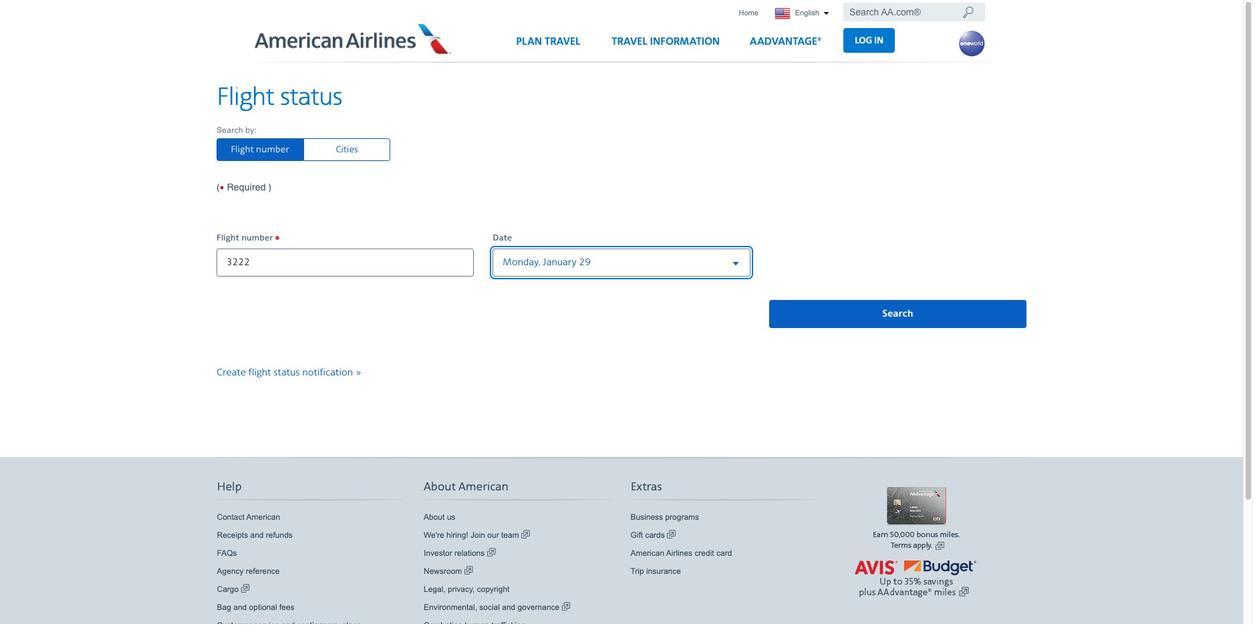 Task type: describe. For each thing, give the bounding box(es) containing it.
and for bag
[[234, 603, 247, 612]]

english
[[794, 9, 822, 17]]

optional
[[249, 603, 277, 612]]

aadvantage®
[[750, 35, 822, 48]]

investor relations
[[424, 549, 487, 558]]

in
[[875, 35, 884, 46]]

2 travel from the left
[[612, 35, 648, 48]]

flight status
[[217, 82, 343, 113]]

gift cards link
[[631, 530, 676, 542]]

reference
[[246, 567, 280, 576]]

relations
[[455, 549, 485, 558]]

join
[[471, 531, 486, 540]]

english link
[[769, 4, 836, 23]]

information
[[650, 35, 720, 48]]

us
[[447, 513, 456, 522]]

investor relations link
[[424, 548, 496, 560]]

click to change language and/or country / region image
[[824, 11, 830, 15]]

trip
[[631, 567, 644, 576]]

american for contact american
[[246, 513, 280, 522]]

cards
[[646, 531, 665, 540]]

contact
[[217, 513, 245, 522]]

legal, privacy, copyright
[[424, 585, 510, 594]]

gift cards
[[631, 531, 667, 540]]

oneworld link opens in a new window image
[[959, 30, 986, 57]]

home link
[[735, 4, 763, 22]]

travel information button
[[600, 30, 732, 62]]

save up to 35% with avis and budget. opens another site in a new window that may not meet accessibility guidelines image
[[838, 558, 996, 598]]

bag
[[217, 603, 231, 612]]

trip insurance
[[631, 567, 681, 576]]

receipts and refunds
[[217, 531, 293, 540]]

extras
[[631, 480, 662, 495]]

insurance
[[647, 567, 681, 576]]

copyright
[[477, 585, 510, 594]]

privacy,
[[448, 585, 475, 594]]

aadvantage® button
[[738, 30, 834, 62]]

business programs
[[631, 513, 700, 522]]

log
[[856, 35, 873, 46]]

business
[[631, 513, 663, 522]]

environmental, social and governance link
[[424, 602, 571, 614]]

american airlines credit card link
[[631, 548, 733, 560]]

help
[[217, 480, 242, 495]]

receipts and refunds link
[[217, 530, 293, 542]]

american airlines credit card
[[631, 549, 733, 558]]

trip insurance link
[[631, 566, 681, 578]]

and for receipts
[[250, 531, 264, 540]]

Search AA.com® search field
[[844, 3, 986, 21]]

plan travel button
[[504, 30, 593, 62]]

newpage image for newsroom
[[465, 566, 473, 578]]

newpage image
[[522, 530, 530, 542]]



Task type: vqa. For each thing, say whether or not it's contained in the screenshot.
Travel
yes



Task type: locate. For each thing, give the bounding box(es) containing it.
newpage image for environmental, social and governance
[[562, 602, 571, 614]]

agency
[[217, 567, 244, 576]]

american
[[459, 480, 509, 495], [246, 513, 280, 522], [631, 549, 665, 558]]

newpage image for investor relations
[[487, 548, 496, 560]]

american airlines - homepage image
[[254, 23, 453, 54]]

about us
[[424, 513, 456, 522]]

contact american
[[217, 513, 280, 522]]

1 horizontal spatial and
[[250, 531, 264, 540]]

gift
[[631, 531, 643, 540]]

hiring!
[[447, 531, 469, 540]]

2 horizontal spatial american
[[631, 549, 665, 558]]

card
[[717, 549, 733, 558]]

team
[[502, 531, 519, 540]]

social
[[480, 603, 500, 612]]

airlines
[[667, 549, 693, 558]]

about left us
[[424, 513, 445, 522]]

newpage image down relations
[[465, 566, 473, 578]]

about american
[[424, 480, 509, 495]]

we're hiring! join our team
[[424, 531, 522, 540]]

refunds
[[266, 531, 293, 540]]

about us link
[[424, 511, 456, 524]]

1 travel from the left
[[545, 35, 581, 48]]

travel
[[545, 35, 581, 48], [612, 35, 648, 48]]

newpage image for cargo
[[241, 584, 250, 596]]

plan travel
[[516, 35, 581, 48]]

log in link
[[844, 28, 895, 53]]

main navigation navigation
[[504, 28, 895, 62]]

2 horizontal spatial and
[[502, 603, 516, 612]]

travel information
[[612, 35, 720, 48]]

about up about us link
[[424, 480, 456, 495]]

governance
[[518, 603, 560, 612]]

status
[[281, 82, 343, 113]]

environmental, social and governance
[[424, 603, 562, 612]]

log in
[[856, 35, 884, 46]]

newpage image right cards
[[667, 530, 676, 542]]

about
[[424, 480, 456, 495], [424, 513, 445, 522]]

1 vertical spatial american
[[246, 513, 280, 522]]

credit
[[695, 549, 715, 558]]

newpage image
[[667, 530, 676, 542], [487, 548, 496, 560], [465, 566, 473, 578], [241, 584, 250, 596], [562, 602, 571, 614]]

bag and optional fees
[[217, 603, 295, 612]]

faqs link
[[217, 548, 237, 560]]

0 vertical spatial american
[[459, 480, 509, 495]]

home
[[739, 9, 759, 17]]

bag and optional fees link
[[217, 602, 295, 614]]

and
[[250, 531, 264, 540], [234, 603, 247, 612], [502, 603, 516, 612]]

american up the join
[[459, 480, 509, 495]]

0 horizontal spatial and
[[234, 603, 247, 612]]

0 vertical spatial about
[[424, 480, 456, 495]]

agency reference link
[[217, 566, 280, 578]]

plan
[[516, 35, 542, 48]]

contact american link
[[217, 511, 280, 524]]

american down 'gift cards'
[[631, 549, 665, 558]]

cargo link
[[217, 584, 250, 596]]

programs
[[666, 513, 700, 522]]

and right social
[[502, 603, 516, 612]]

faqs
[[217, 549, 237, 558]]

newsroom
[[424, 567, 465, 576]]

2 about from the top
[[424, 513, 445, 522]]

receipts
[[217, 531, 248, 540]]

about inside about us link
[[424, 513, 445, 522]]

investor
[[424, 549, 453, 558]]

travel left information
[[612, 35, 648, 48]]

we're hiring! join our team link
[[424, 530, 530, 542]]

flight
[[217, 82, 274, 113]]

business programs link
[[631, 511, 700, 524]]

and down "contact american" link at the bottom left of page
[[250, 531, 264, 540]]

2 vertical spatial american
[[631, 549, 665, 558]]

1 about from the top
[[424, 480, 456, 495]]

environmental,
[[424, 603, 477, 612]]

newpage image down the our
[[487, 548, 496, 560]]

and right bag
[[234, 603, 247, 612]]

agency reference
[[217, 567, 280, 576]]

legal, privacy, copyright link
[[424, 584, 510, 596]]

travel right plan
[[545, 35, 581, 48]]

0 horizontal spatial travel
[[545, 35, 581, 48]]

our
[[488, 531, 499, 540]]

american up the receipts and refunds
[[246, 513, 280, 522]]

18 image
[[963, 5, 975, 19]]

newpage image for gift cards
[[667, 530, 676, 542]]

legal,
[[424, 585, 446, 594]]

1 horizontal spatial american
[[459, 480, 509, 495]]

newpage image right governance
[[562, 602, 571, 614]]

fees
[[279, 603, 295, 612]]

american for about american
[[459, 480, 509, 495]]

1 vertical spatial about
[[424, 513, 445, 522]]

0 horizontal spatial american
[[246, 513, 280, 522]]

citi / aadvantage credit card. opens another site in a new window that may not meet accessibility guidelines. image
[[838, 487, 996, 555]]

cargo
[[217, 585, 241, 594]]

we're
[[424, 531, 445, 540]]

about for about american
[[424, 480, 456, 495]]

about for about us
[[424, 513, 445, 522]]

newsroom link
[[424, 566, 473, 578]]

1 horizontal spatial travel
[[612, 35, 648, 48]]

newpage image down agency reference link
[[241, 584, 250, 596]]



